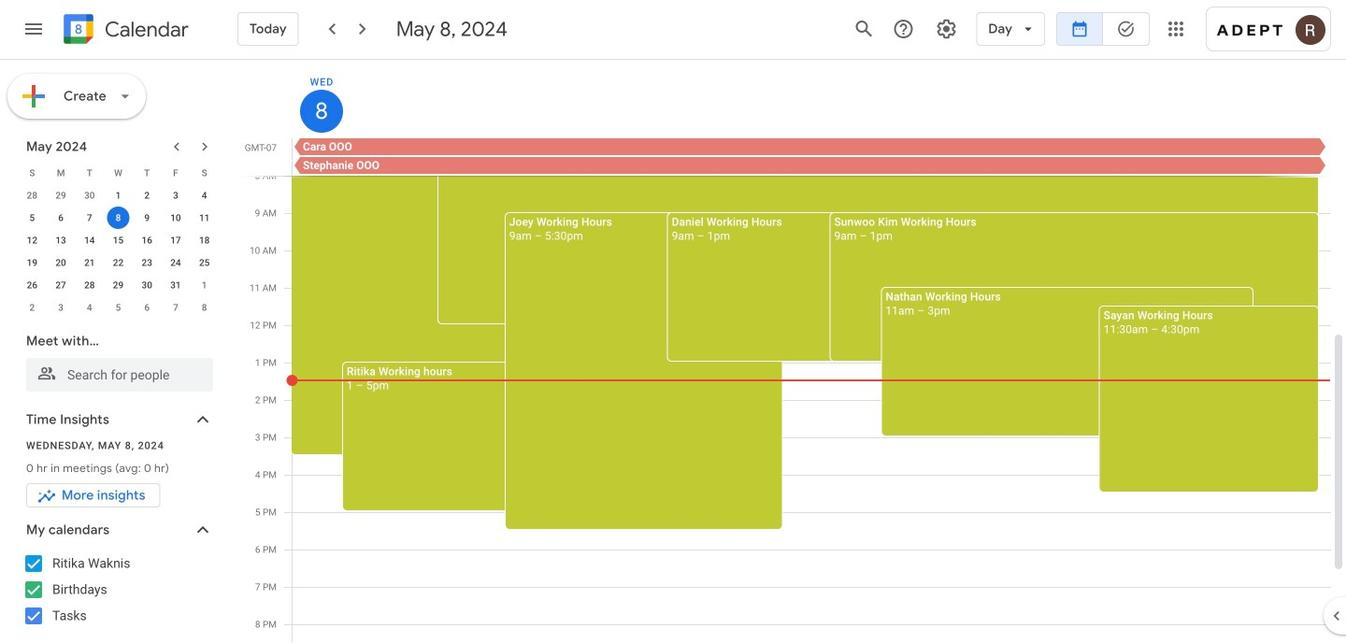Task type: vqa. For each thing, say whether or not it's contained in the screenshot.
10 Element
yes



Task type: describe. For each thing, give the bounding box(es) containing it.
may 2024 grid
[[18, 162, 219, 319]]

30 element
[[136, 274, 158, 297]]

31 element
[[165, 274, 187, 297]]

28 element
[[78, 274, 101, 297]]

april 30 element
[[78, 184, 101, 207]]

16 element
[[136, 229, 158, 252]]

20 element
[[50, 252, 72, 274]]

april 28 element
[[21, 184, 43, 207]]

17 element
[[165, 229, 187, 252]]

12 element
[[21, 229, 43, 252]]

1 element
[[107, 184, 130, 207]]

main drawer image
[[22, 18, 45, 40]]

7 element
[[78, 207, 101, 229]]

10 element
[[165, 207, 187, 229]]

my calendars list
[[4, 549, 232, 631]]

june 2 element
[[21, 297, 43, 319]]

6 element
[[50, 207, 72, 229]]

heading inside calendar element
[[101, 18, 189, 41]]

june 1 element
[[193, 274, 216, 297]]

3 element
[[165, 184, 187, 207]]

june 7 element
[[165, 297, 187, 319]]

21 element
[[78, 252, 101, 274]]

june 6 element
[[136, 297, 158, 319]]

13 element
[[50, 229, 72, 252]]

8, today element
[[107, 207, 130, 229]]

june 4 element
[[78, 297, 101, 319]]

settings menu image
[[936, 18, 958, 40]]



Task type: locate. For each thing, give the bounding box(es) containing it.
calendar element
[[60, 10, 189, 51]]

june 3 element
[[50, 297, 72, 319]]

18 element
[[193, 229, 216, 252]]

2 wednesday, may 8, today element from the top
[[300, 90, 343, 133]]

june 8 element
[[193, 297, 216, 319]]

14 element
[[78, 229, 101, 252]]

29 element
[[107, 274, 130, 297]]

9 element
[[136, 207, 158, 229]]

25 element
[[193, 252, 216, 274]]

23 element
[[136, 252, 158, 274]]

heading
[[101, 18, 189, 41]]

27 element
[[50, 274, 72, 297]]

grid
[[239, 60, 1347, 644]]

wednesday, may 8, today element
[[300, 67, 343, 133], [300, 90, 343, 133]]

0 vertical spatial cell
[[292, 138, 1331, 176]]

26 element
[[21, 274, 43, 297]]

1 horizontal spatial cell
[[292, 138, 1331, 176]]

june 5 element
[[107, 297, 130, 319]]

2 element
[[136, 184, 158, 207]]

row
[[284, 138, 1347, 176], [18, 162, 219, 184], [18, 184, 219, 207], [18, 207, 219, 229], [18, 229, 219, 252], [18, 252, 219, 274], [18, 274, 219, 297], [18, 297, 219, 319]]

1 vertical spatial cell
[[104, 207, 133, 229]]

row group
[[18, 184, 219, 319]]

cell inside may 2024 grid
[[104, 207, 133, 229]]

22 element
[[107, 252, 130, 274]]

19 element
[[21, 252, 43, 274]]

15 element
[[107, 229, 130, 252]]

4 element
[[193, 184, 216, 207]]

april 29 element
[[50, 184, 72, 207]]

5 element
[[21, 207, 43, 229]]

cell
[[292, 138, 1331, 176], [104, 207, 133, 229]]

1 wednesday, may 8, today element from the top
[[300, 67, 343, 133]]

None search field
[[0, 325, 232, 392]]

11 element
[[193, 207, 216, 229]]

0 horizontal spatial cell
[[104, 207, 133, 229]]

Search for people to meet text field
[[37, 358, 202, 392]]

24 element
[[165, 252, 187, 274]]



